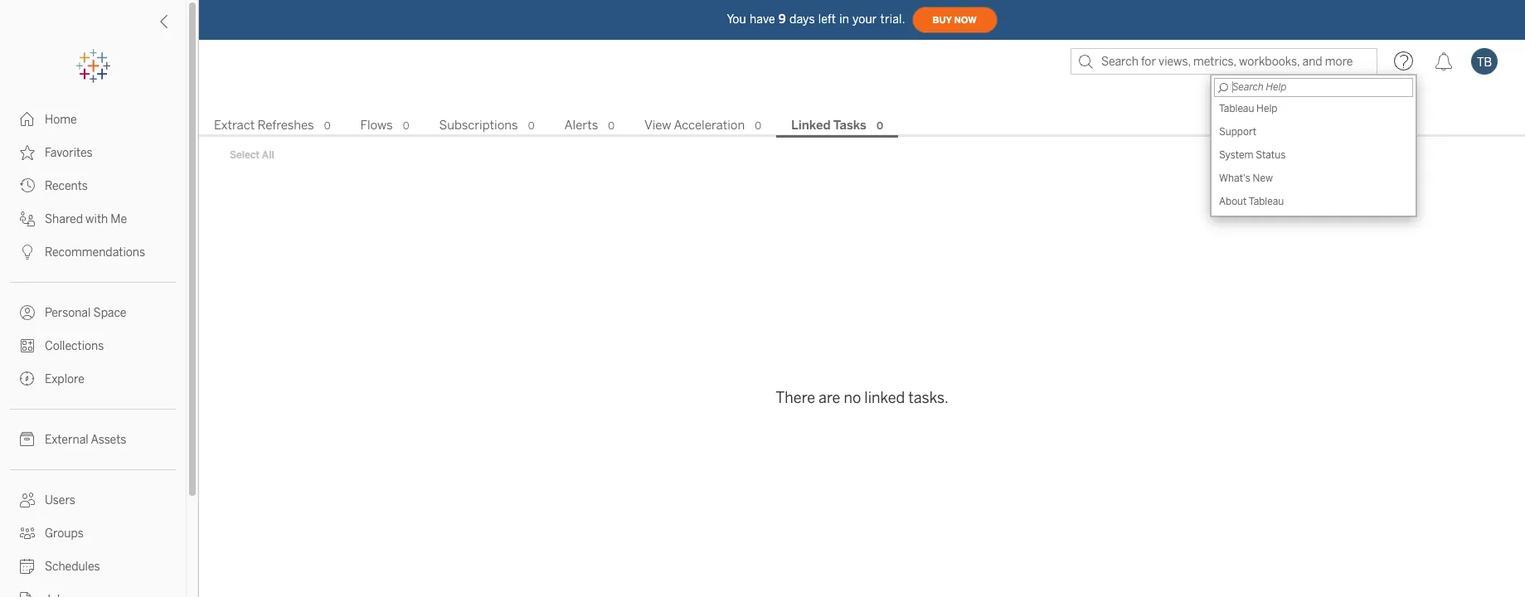 Task type: vqa. For each thing, say whether or not it's contained in the screenshot.
about
yes



Task type: locate. For each thing, give the bounding box(es) containing it.
by text only_f5he34f image inside external assets link
[[20, 432, 35, 447]]

schedules link
[[0, 550, 186, 583]]

tasks.
[[909, 389, 949, 407]]

by text only_f5he34f image left personal
[[20, 305, 35, 320]]

by text only_f5he34f image inside collections link
[[20, 339, 35, 353]]

0 right alerts
[[608, 120, 615, 132]]

by text only_f5he34f image for recents
[[20, 178, 35, 193]]

by text only_f5he34f image left the recommendations at the left top of page
[[20, 245, 35, 260]]

explore
[[45, 373, 85, 387]]

select all
[[230, 149, 274, 161]]

1 vertical spatial tableau
[[1249, 195, 1285, 207]]

tableau
[[1220, 102, 1255, 114], [1249, 195, 1285, 207]]

0 right 'tasks'
[[877, 120, 884, 132]]

by text only_f5he34f image
[[20, 178, 35, 193], [20, 212, 35, 227], [20, 245, 35, 260], [20, 559, 35, 574], [20, 592, 35, 597]]

your
[[853, 12, 878, 26]]

by text only_f5he34f image left the shared
[[20, 212, 35, 227]]

by text only_f5he34f image for collections
[[20, 339, 35, 353]]

by text only_f5he34f image left users
[[20, 493, 35, 508]]

8 by text only_f5he34f image from the top
[[20, 526, 35, 541]]

by text only_f5he34f image left favorites
[[20, 145, 35, 160]]

external
[[45, 433, 89, 447]]

about tableau link
[[1215, 190, 1414, 213]]

5 0 from the left
[[755, 120, 762, 132]]

by text only_f5he34f image inside personal space link
[[20, 305, 35, 320]]

favorites
[[45, 146, 93, 160]]

tableau up support
[[1220, 102, 1255, 114]]

view acceleration
[[645, 118, 745, 133]]

there
[[776, 389, 816, 407]]

by text only_f5he34f image for shared with me
[[20, 212, 35, 227]]

by text only_f5he34f image left home
[[20, 112, 35, 127]]

by text only_f5he34f image inside home link
[[20, 112, 35, 127]]

0 right acceleration
[[755, 120, 762, 132]]

by text only_f5he34f image inside recommendations link
[[20, 245, 35, 260]]

3 0 from the left
[[528, 120, 535, 132]]

by text only_f5he34f image left recents
[[20, 178, 35, 193]]

you have 9 days left in your trial.
[[727, 12, 906, 26]]

1 by text only_f5he34f image from the top
[[20, 112, 35, 127]]

select all button
[[219, 145, 285, 165]]

1 0 from the left
[[324, 120, 331, 132]]

2 0 from the left
[[403, 120, 410, 132]]

Search for views, metrics, workbooks, and more text field
[[1071, 48, 1378, 75]]

about tableau
[[1220, 195, 1285, 207]]

by text only_f5he34f image inside recents link
[[20, 178, 35, 193]]

refreshes
[[258, 118, 314, 133]]

0 left alerts
[[528, 120, 535, 132]]

0 for extract refreshes
[[324, 120, 331, 132]]

collections
[[45, 339, 104, 353]]

4 0 from the left
[[608, 120, 615, 132]]

by text only_f5he34f image inside favorites 'link'
[[20, 145, 35, 160]]

by text only_f5he34f image left collections
[[20, 339, 35, 353]]

6 0 from the left
[[877, 120, 884, 132]]

recommendations
[[45, 246, 145, 260]]

by text only_f5he34f image for schedules
[[20, 559, 35, 574]]

explore link
[[0, 363, 186, 396]]

by text only_f5he34f image inside schedules link
[[20, 559, 35, 574]]

navigation
[[199, 113, 1526, 138]]

by text only_f5he34f image inside shared with me link
[[20, 212, 35, 227]]

home
[[45, 113, 77, 127]]

by text only_f5he34f image inside users link
[[20, 493, 35, 508]]

2 by text only_f5he34f image from the top
[[20, 212, 35, 227]]

by text only_f5he34f image left schedules
[[20, 559, 35, 574]]

you
[[727, 12, 747, 26]]

6 by text only_f5he34f image from the top
[[20, 432, 35, 447]]

5 by text only_f5he34f image from the top
[[20, 592, 35, 597]]

personal space link
[[0, 296, 186, 329]]

4 by text only_f5he34f image from the top
[[20, 339, 35, 353]]

0 right refreshes
[[324, 120, 331, 132]]

tableau down the new
[[1249, 195, 1285, 207]]

in
[[840, 12, 850, 26]]

by text only_f5he34f image left groups
[[20, 526, 35, 541]]

by text only_f5he34f image inside groups link
[[20, 526, 35, 541]]

by text only_f5he34f image left the explore in the bottom left of the page
[[20, 372, 35, 387]]

4 by text only_f5he34f image from the top
[[20, 559, 35, 574]]

by text only_f5he34f image
[[20, 112, 35, 127], [20, 145, 35, 160], [20, 305, 35, 320], [20, 339, 35, 353], [20, 372, 35, 387], [20, 432, 35, 447], [20, 493, 35, 508], [20, 526, 35, 541]]

by text only_f5he34f image for favorites
[[20, 145, 35, 160]]

what's
[[1220, 172, 1251, 184]]

alerts
[[565, 118, 598, 133]]

extract
[[214, 118, 255, 133]]

5 by text only_f5he34f image from the top
[[20, 372, 35, 387]]

0 vertical spatial tableau
[[1220, 102, 1255, 114]]

by text only_f5he34f image for personal space
[[20, 305, 35, 320]]

external assets link
[[0, 423, 186, 456]]

there are no linked tasks.
[[776, 389, 949, 407]]

0 right "flows"
[[403, 120, 410, 132]]

by text only_f5he34f image for external assets
[[20, 432, 35, 447]]

are
[[819, 389, 841, 407]]

1 by text only_f5he34f image from the top
[[20, 178, 35, 193]]

7 by text only_f5he34f image from the top
[[20, 493, 35, 508]]

tasks
[[834, 118, 867, 133]]

acceleration
[[674, 118, 745, 133]]

by text only_f5he34f image inside explore link
[[20, 372, 35, 387]]

3 by text only_f5he34f image from the top
[[20, 245, 35, 260]]

by text only_f5he34f image for recommendations
[[20, 245, 35, 260]]

sub-spaces tab list
[[199, 116, 1526, 138]]

view
[[645, 118, 672, 133]]

main navigation. press the up and down arrow keys to access links. element
[[0, 103, 186, 597]]

about
[[1220, 195, 1248, 207]]

2 by text only_f5he34f image from the top
[[20, 145, 35, 160]]

by text only_f5he34f image left external at the left
[[20, 432, 35, 447]]

3 by text only_f5he34f image from the top
[[20, 305, 35, 320]]

schedules
[[45, 560, 100, 574]]

by text only_f5he34f image down schedules link
[[20, 592, 35, 597]]

recents link
[[0, 169, 186, 202]]

linked
[[865, 389, 905, 407]]

users
[[45, 494, 75, 508]]

0
[[324, 120, 331, 132], [403, 120, 410, 132], [528, 120, 535, 132], [608, 120, 615, 132], [755, 120, 762, 132], [877, 120, 884, 132]]



Task type: describe. For each thing, give the bounding box(es) containing it.
buy now
[[933, 15, 977, 25]]

there are no linked tasks. main content
[[199, 83, 1526, 597]]

all
[[262, 149, 274, 161]]

buy now button
[[912, 7, 998, 33]]

0 for alerts
[[608, 120, 615, 132]]

what's new link
[[1215, 166, 1414, 190]]

linked
[[792, 118, 831, 133]]

linked tasks
[[792, 118, 867, 133]]

recommendations link
[[0, 236, 186, 269]]

left
[[819, 12, 837, 26]]

help
[[1257, 102, 1278, 114]]

flows
[[361, 118, 393, 133]]

recents
[[45, 179, 88, 193]]

support
[[1220, 126, 1257, 137]]

9
[[779, 12, 787, 26]]

personal space
[[45, 306, 126, 320]]

favorites link
[[0, 136, 186, 169]]

me
[[111, 212, 127, 227]]

by text only_f5he34f image for home
[[20, 112, 35, 127]]

system
[[1220, 149, 1254, 161]]

Search Help field
[[1215, 78, 1414, 97]]

0 for view acceleration
[[755, 120, 762, 132]]

navigation containing extract refreshes
[[199, 113, 1526, 138]]

support link
[[1215, 120, 1414, 143]]

personal
[[45, 306, 91, 320]]

select
[[230, 149, 260, 161]]

0 for flows
[[403, 120, 410, 132]]

tableau inside tableau help link
[[1220, 102, 1255, 114]]

by text only_f5he34f image for explore
[[20, 372, 35, 387]]

system status link
[[1215, 143, 1414, 166]]

space
[[93, 306, 126, 320]]

tableau inside about tableau link
[[1249, 195, 1285, 207]]

trial.
[[881, 12, 906, 26]]

home link
[[0, 103, 186, 136]]

subscriptions
[[439, 118, 518, 133]]

with
[[86, 212, 108, 227]]

users link
[[0, 484, 186, 517]]

navigation panel element
[[0, 50, 186, 597]]

by text only_f5he34f image for users
[[20, 493, 35, 508]]

tableau help
[[1220, 102, 1278, 114]]

shared
[[45, 212, 83, 227]]

new
[[1253, 172, 1274, 184]]

groups link
[[0, 517, 186, 550]]

extract refreshes
[[214, 118, 314, 133]]

status
[[1256, 149, 1286, 161]]

shared with me
[[45, 212, 127, 227]]

buy
[[933, 15, 952, 25]]

what's new
[[1220, 172, 1274, 184]]

now
[[955, 15, 977, 25]]

assets
[[91, 433, 126, 447]]

shared with me link
[[0, 202, 186, 236]]

collections link
[[0, 329, 186, 363]]

have
[[750, 12, 776, 26]]

groups
[[45, 527, 84, 541]]

external assets
[[45, 433, 126, 447]]

0 for subscriptions
[[528, 120, 535, 132]]

0 for linked tasks
[[877, 120, 884, 132]]

days
[[790, 12, 815, 26]]

tableau help link
[[1215, 97, 1414, 120]]

system status
[[1220, 149, 1286, 161]]

by text only_f5he34f image for groups
[[20, 526, 35, 541]]

no
[[844, 389, 862, 407]]



